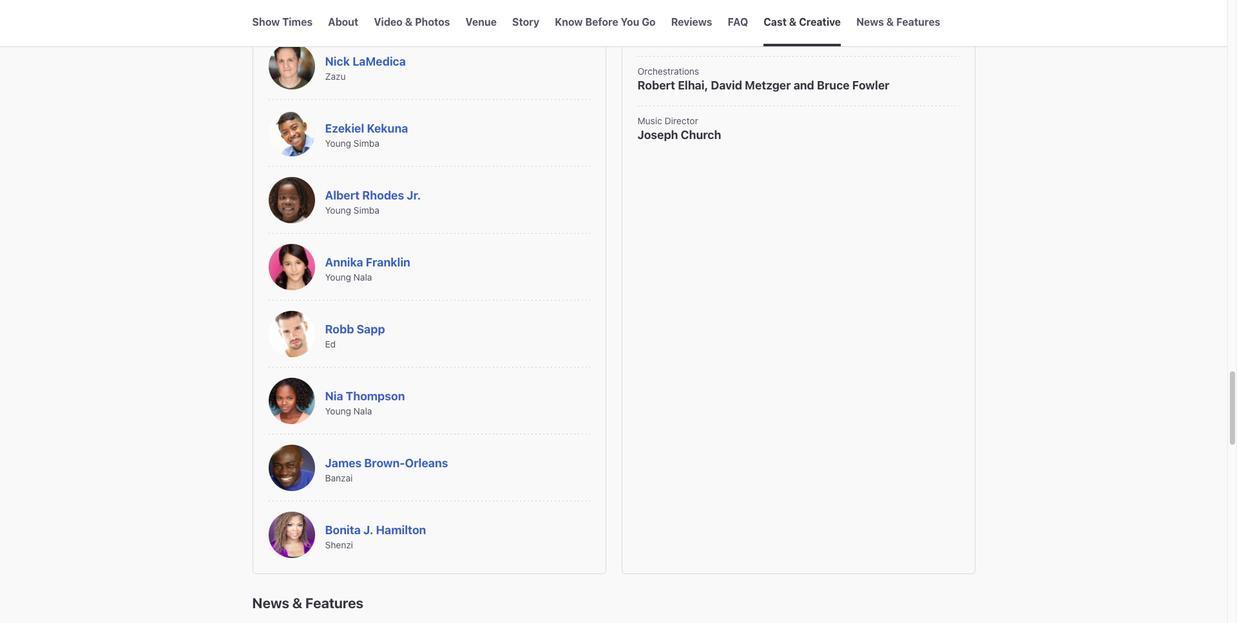 Task type: describe. For each thing, give the bounding box(es) containing it.
nick lamedica zazu
[[325, 55, 406, 82]]

music director joseph church
[[638, 115, 721, 142]]

thompson
[[346, 390, 405, 404]]

albert rhodes jr. link
[[325, 189, 421, 203]]

news for news & features link
[[252, 596, 289, 613]]

5 / 10 group
[[512, 0, 540, 46]]

robb sapp link
[[325, 323, 385, 337]]

features for news & features link
[[305, 596, 364, 613]]

reviews
[[671, 16, 712, 28]]

go
[[642, 16, 656, 28]]

bonita j. hamilton shenzi
[[325, 524, 426, 551]]

ezekiel kekuna young simba
[[325, 122, 408, 149]]

simba inside ezekiel kekuna young simba
[[354, 138, 379, 149]]

lamedica
[[353, 55, 406, 68]]

10 / 10 group
[[857, 0, 941, 46]]

news & features for news & features link
[[252, 596, 364, 613]]

& for 3 / 10 group
[[405, 16, 413, 28]]

joseph
[[638, 128, 678, 142]]

creative
[[799, 16, 841, 28]]

david
[[711, 79, 742, 92]]

& for news & features link
[[292, 596, 302, 613]]

james
[[325, 457, 362, 471]]

and inside "costume designer and mask/puppet co-designer julie taymor"
[[717, 17, 733, 28]]

show
[[252, 16, 280, 28]]

cast & creative
[[764, 16, 841, 28]]

nia thompson link
[[325, 390, 405, 404]]

features for 10 / 10 group
[[897, 16, 941, 28]]

nia
[[325, 390, 343, 404]]

young for annika
[[325, 272, 351, 283]]

3 / 10 group
[[374, 0, 450, 46]]

ezekiel
[[325, 122, 364, 135]]

albert rhodes jr. image
[[268, 178, 315, 224]]

and inside orchestrations robert elhai, david metzger and bruce fowler
[[794, 79, 815, 92]]

james brown-orleans image
[[268, 446, 315, 492]]

video
[[374, 16, 403, 28]]

& for 9 / 10 group
[[789, 16, 797, 28]]

franklin
[[366, 256, 410, 270]]

taymor
[[667, 30, 708, 43]]

co-
[[792, 17, 808, 28]]

shenzi
[[325, 540, 353, 551]]

bonita
[[325, 524, 361, 538]]

nia thompson image
[[268, 379, 315, 425]]

brown-
[[364, 457, 405, 471]]

bruce
[[817, 79, 850, 92]]

music
[[638, 115, 662, 126]]

robert
[[638, 79, 675, 92]]

hamilton
[[376, 524, 426, 538]]

nala for franklin
[[354, 272, 372, 283]]

annika franklin image
[[268, 245, 315, 291]]

bonita j. hamilton image
[[268, 513, 315, 559]]

about
[[328, 16, 359, 28]]

ezekiel kekuna image
[[268, 110, 315, 157]]

church
[[681, 128, 721, 142]]

j.
[[363, 524, 373, 538]]

elhai,
[[678, 79, 708, 92]]

photos
[[415, 16, 450, 28]]



Task type: vqa. For each thing, say whether or not it's contained in the screenshot.


Task type: locate. For each thing, give the bounding box(es) containing it.
news inside 10 / 10 group
[[857, 16, 884, 28]]

designer
[[677, 17, 715, 28], [808, 17, 845, 28]]

1 vertical spatial features
[[305, 596, 364, 613]]

nick lamedica image
[[268, 43, 315, 90]]

1 designer from the left
[[677, 17, 715, 28]]

& inside 10 / 10 group
[[887, 16, 894, 28]]

venue
[[466, 16, 497, 28]]

kekuna
[[367, 122, 408, 135]]

2 nala from the top
[[354, 406, 372, 417]]

annika franklin young nala
[[325, 256, 410, 283]]

0 horizontal spatial designer
[[677, 17, 715, 28]]

robb
[[325, 323, 354, 337]]

& inside 3 / 10 group
[[405, 16, 413, 28]]

nala
[[354, 272, 372, 283], [354, 406, 372, 417]]

news & features link
[[252, 596, 364, 613]]

0 vertical spatial news
[[857, 16, 884, 28]]

james brown-orleans link
[[325, 457, 448, 471]]

banzai
[[325, 473, 353, 484]]

robb sapp ed
[[325, 323, 385, 350]]

you
[[621, 16, 640, 28]]

young inside annika franklin young nala
[[325, 272, 351, 283]]

nala inside nia thompson young nala
[[354, 406, 372, 417]]

young down nia
[[325, 406, 351, 417]]

0 vertical spatial features
[[897, 16, 941, 28]]

features
[[897, 16, 941, 28], [305, 596, 364, 613]]

news for 10 / 10 group
[[857, 16, 884, 28]]

video & photos
[[374, 16, 450, 28]]

nala down annika franklin link at the top
[[354, 272, 372, 283]]

julie
[[638, 30, 664, 43]]

cast
[[764, 16, 787, 28]]

news
[[857, 16, 884, 28], [252, 596, 289, 613]]

simba inside albert rhodes jr. young simba
[[354, 205, 379, 216]]

nick lamedica link
[[325, 55, 406, 68]]

nala inside annika franklin young nala
[[354, 272, 372, 283]]

0 vertical spatial news & features
[[857, 16, 941, 28]]

1 horizontal spatial and
[[794, 79, 815, 92]]

1 vertical spatial news & features
[[252, 596, 364, 613]]

6 / 10 group
[[555, 0, 656, 46]]

annika
[[325, 256, 363, 270]]

metzger
[[745, 79, 791, 92]]

4 young from the top
[[325, 406, 351, 417]]

sapp
[[357, 323, 385, 337]]

& inside 9 / 10 group
[[789, 16, 797, 28]]

2 young from the top
[[325, 205, 351, 216]]

young inside ezekiel kekuna young simba
[[325, 138, 351, 149]]

1 vertical spatial news
[[252, 596, 289, 613]]

features inside 10 / 10 group
[[897, 16, 941, 28]]

young for ezekiel
[[325, 138, 351, 149]]

&
[[405, 16, 413, 28], [789, 16, 797, 28], [887, 16, 894, 28], [292, 596, 302, 613]]

8 / 10 group
[[728, 0, 748, 46]]

1 vertical spatial and
[[794, 79, 815, 92]]

albert rhodes jr. young simba
[[325, 189, 421, 216]]

simba down 'ezekiel kekuna' link on the top of page
[[354, 138, 379, 149]]

and right "reviews"
[[717, 17, 733, 28]]

simba
[[354, 138, 379, 149], [354, 205, 379, 216]]

know
[[555, 16, 583, 28]]

2 / 10 group
[[328, 0, 359, 46]]

1 nala from the top
[[354, 272, 372, 283]]

times
[[282, 16, 313, 28]]

0 horizontal spatial news
[[252, 596, 289, 613]]

0 vertical spatial and
[[717, 17, 733, 28]]

0 horizontal spatial and
[[717, 17, 733, 28]]

nia thompson young nala
[[325, 390, 405, 417]]

designer right "cast"
[[808, 17, 845, 28]]

faq
[[728, 16, 748, 28]]

show times
[[252, 16, 313, 28]]

news & features
[[857, 16, 941, 28], [252, 596, 364, 613]]

4 / 10 group
[[466, 0, 497, 46]]

james brown-orleans banzai
[[325, 457, 448, 484]]

young down annika
[[325, 272, 351, 283]]

0 vertical spatial nala
[[354, 272, 372, 283]]

1 horizontal spatial news & features
[[857, 16, 941, 28]]

mask/puppet
[[735, 17, 790, 28]]

nala down nia thompson link
[[354, 406, 372, 417]]

before
[[585, 16, 619, 28]]

2 designer from the left
[[808, 17, 845, 28]]

orleans
[[405, 457, 448, 471]]

7 / 10 group
[[671, 0, 712, 46]]

9 / 10 group
[[764, 0, 841, 46]]

young inside nia thompson young nala
[[325, 406, 351, 417]]

zazu
[[325, 71, 346, 82]]

fowler
[[852, 79, 890, 92]]

ed
[[325, 339, 336, 350]]

costume
[[638, 17, 675, 28]]

and
[[717, 17, 733, 28], [794, 79, 815, 92]]

0 vertical spatial simba
[[354, 138, 379, 149]]

1 horizontal spatial features
[[897, 16, 941, 28]]

1 / 10 group
[[252, 0, 313, 46]]

nala for thompson
[[354, 406, 372, 417]]

nick
[[325, 55, 350, 68]]

jr.
[[407, 189, 421, 203]]

1 young from the top
[[325, 138, 351, 149]]

& for 10 / 10 group
[[887, 16, 894, 28]]

ezekiel kekuna link
[[325, 122, 408, 135]]

young inside albert rhodes jr. young simba
[[325, 205, 351, 216]]

timon
[[325, 4, 351, 15]]

robb sapp image
[[268, 312, 315, 358]]

costume designer and mask/puppet co-designer julie taymor
[[638, 17, 845, 43]]

young
[[325, 138, 351, 149], [325, 205, 351, 216], [325, 272, 351, 283], [325, 406, 351, 417]]

0 horizontal spatial features
[[305, 596, 364, 613]]

1 horizontal spatial news
[[857, 16, 884, 28]]

young down albert
[[325, 205, 351, 216]]

albert
[[325, 189, 360, 203]]

3 young from the top
[[325, 272, 351, 283]]

young for nia
[[325, 406, 351, 417]]

1 vertical spatial simba
[[354, 205, 379, 216]]

and left 'bruce'
[[794, 79, 815, 92]]

1 horizontal spatial designer
[[808, 17, 845, 28]]

know before you go
[[555, 16, 656, 28]]

0 horizontal spatial news & features
[[252, 596, 364, 613]]

orchestrations robert elhai, david metzger and bruce fowler
[[638, 66, 890, 92]]

director
[[665, 115, 698, 126]]

2 simba from the top
[[354, 205, 379, 216]]

story
[[512, 16, 540, 28]]

1 simba from the top
[[354, 138, 379, 149]]

designer up taymor
[[677, 17, 715, 28]]

news & features for 10 / 10 group
[[857, 16, 941, 28]]

rhodes
[[362, 189, 404, 203]]

annika franklin link
[[325, 256, 410, 270]]

young down "ezekiel"
[[325, 138, 351, 149]]

bonita j. hamilton link
[[325, 524, 426, 538]]

simba down albert rhodes jr. link
[[354, 205, 379, 216]]

orchestrations
[[638, 66, 699, 77]]

1 vertical spatial nala
[[354, 406, 372, 417]]



